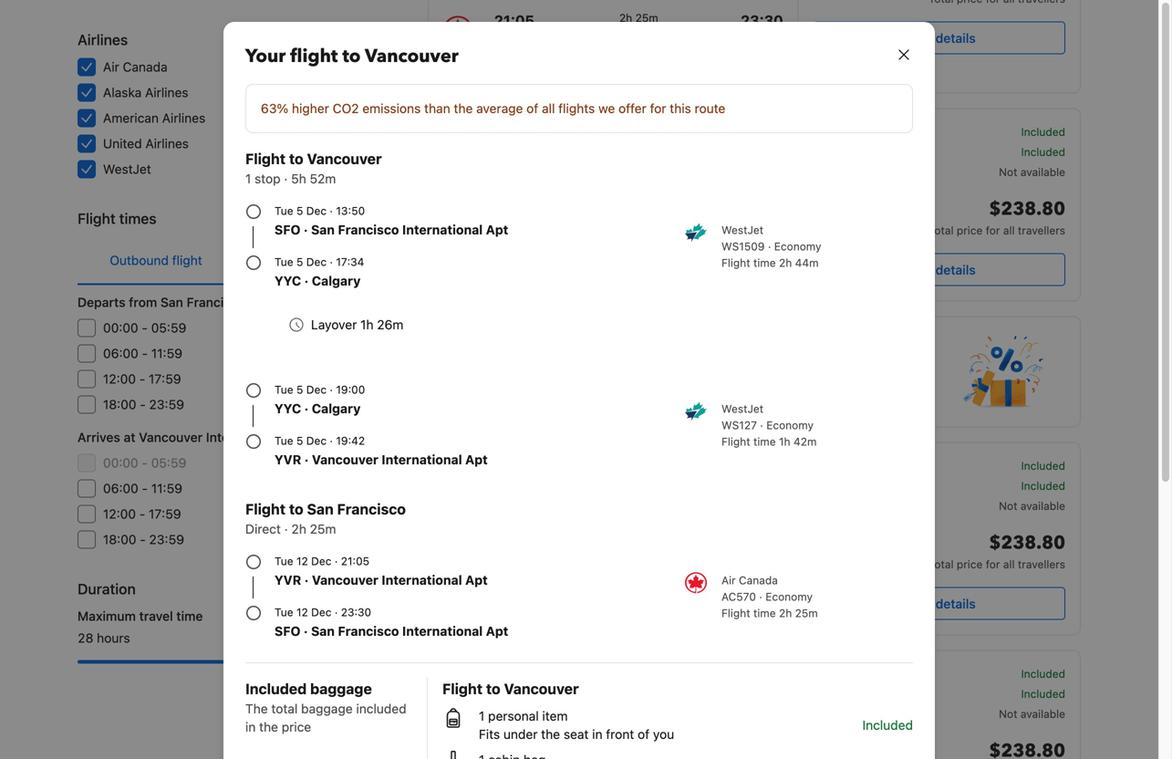 Task type: describe. For each thing, give the bounding box(es) containing it.
1h inside 'westjet ws127 · economy flight time 1h 42m'
[[779, 435, 791, 448]]

flight up fits
[[443, 680, 483, 698]]

1 vertical spatial price
[[957, 558, 983, 571]]

of inside 1 personal item fits under the seat in front of you
[[638, 727, 650, 742]]

personal item
[[836, 125, 906, 138]]

francisco right from
[[187, 295, 245, 310]]

06:00 - 11:59 for at
[[103, 481, 183, 496]]

26m
[[377, 317, 404, 332]]

sfo . 12 dec
[[718, 561, 784, 577]]

1 personal item fits under the seat in front of you
[[479, 709, 675, 742]]

sfo inside tue 5 dec · 13:50 sfo · san francisco international apt
[[275, 222, 301, 237]]

to left 75
[[343, 44, 361, 69]]

arrives at vancouver international airport
[[78, 430, 328, 445]]

departs from san francisco international airport
[[78, 295, 370, 310]]

63% higher co2 emissions than the average of all flights we offer for this route
[[261, 101, 726, 116]]

05:59 for vancouver
[[151, 455, 187, 471]]

1 details from the top
[[936, 31, 976, 46]]

alaska
[[103, 85, 142, 100]]

at
[[124, 430, 136, 445]]

maximum travel time 28 hours
[[78, 609, 203, 646]]

2h inside air canada ac570 · economy flight time 2h 25m
[[779, 607, 792, 620]]

genius image
[[964, 335, 1044, 408]]

view details for 2nd view details button from the bottom of the page
[[904, 262, 976, 277]]

0 vertical spatial baggage
[[310, 680, 372, 698]]

airlines for united airlines
[[146, 136, 189, 151]]

. inside sfo . 12 dec
[[742, 561, 746, 574]]

21:05 inside "tue 12 dec · 21:05 yvr · vancouver international apt"
[[341, 555, 370, 568]]

francisco inside "tue 12 dec · 23:30 sfo · san francisco international apt"
[[338, 624, 399, 639]]

2 travellers from the top
[[1019, 558, 1066, 571]]

tue for tue 5 dec · 19:42 yvr · vancouver international apt
[[275, 434, 294, 447]]

sfo inside "tue 12 dec · 23:30 sfo · san francisco international apt"
[[275, 624, 301, 639]]

1 12:00 - 17:59 from the top
[[103, 371, 181, 387]]

2 view from the top
[[904, 262, 933, 277]]

american
[[103, 110, 159, 125]]

westjet left personal
[[444, 720, 486, 732]]

front
[[606, 727, 635, 742]]

included checked bag
[[836, 688, 1066, 721]]

2 $238.80 from the top
[[990, 531, 1066, 556]]

alaska airlines
[[103, 85, 189, 100]]

1 available from the top
[[1021, 166, 1066, 178]]

your flight to vancouver dialog
[[202, 0, 957, 759]]

maximum
[[78, 609, 136, 624]]

time inside 'westjet ws127 · economy flight time 1h 42m'
[[754, 435, 776, 448]]

flight for return
[[319, 253, 349, 268]]

yvr for tue 12 dec · 21:05 yvr · vancouver international apt
[[275, 573, 301, 588]]

included inside included baggage the total baggage included in the price
[[246, 680, 307, 698]]

price inside included baggage the total baggage included in the price
[[282, 720, 311, 735]]

19:00
[[336, 383, 365, 396]]

flight times
[[78, 210, 157, 227]]

0 vertical spatial 21:05
[[495, 12, 535, 29]]

san inside "flight to san francisco direct · 2h 25m"
[[307, 501, 334, 518]]

2h 25m
[[620, 11, 659, 24]]

1 horizontal spatial 5h
[[620, 125, 633, 138]]

in inside included baggage the total baggage included in the price
[[246, 720, 256, 735]]

3 view from the top
[[904, 596, 933, 612]]

economy for calgary
[[767, 419, 814, 432]]

1 inside flight to vancouver 1 stop · 5h 52m
[[246, 171, 251, 186]]

1 view from the top
[[904, 31, 933, 46]]

emissions
[[363, 101, 421, 116]]

you
[[653, 727, 675, 742]]

westjet ws127 · economy flight time 1h 42m
[[722, 403, 817, 448]]

tue 5 dec · 19:42 yvr · vancouver international apt
[[275, 434, 488, 467]]

5 for tue 5 dec · 17:34 yyc · calgary
[[297, 256, 303, 268]]

· inside "flight to san francisco direct · 2h 25m"
[[284, 522, 288, 537]]

ac570
[[722, 591, 757, 603]]

sfo inside sfo . 12 dec
[[718, 565, 739, 577]]

direct
[[246, 522, 281, 537]]

calgary for tue 5 dec · 17:34 yyc · calgary
[[312, 273, 361, 288]]

air inside air canada ac570 · economy flight time 2h 25m
[[722, 574, 736, 587]]

13:50 sfo . 5 dec
[[495, 668, 556, 702]]

westjet inside westjet ws1509 · economy flight time 2h 44m
[[722, 224, 764, 236]]

vancouver inside flight to vancouver 1 stop · 5h 52m
[[307, 150, 382, 167]]

layover
[[311, 317, 357, 332]]

tue for tue 5 dec · 13:50 sfo · san francisco international apt
[[275, 204, 294, 217]]

view details for first view details button from the bottom
[[904, 596, 976, 612]]

for inside your flight to vancouver 'dialog'
[[650, 101, 667, 116]]

2 12:00 from the top
[[103, 507, 136, 522]]

to for flight to san francisco direct · 2h 25m
[[289, 501, 304, 518]]

13:10
[[495, 209, 533, 226]]

0 horizontal spatial air canada
[[103, 59, 168, 74]]

all for first view details button from the bottom
[[1004, 558, 1015, 571]]

san inside "tue 12 dec · 23:30 sfo · san francisco international apt"
[[311, 624, 335, 639]]

1 horizontal spatial 23:30
[[741, 12, 784, 29]]

0 horizontal spatial canada
[[123, 59, 168, 74]]

international inside "tue 12 dec · 23:30 sfo · san francisco international apt"
[[402, 624, 483, 639]]

united airlines
[[103, 136, 189, 151]]

stop
[[255, 171, 281, 186]]

13:50 for 13:50
[[495, 126, 535, 143]]

18:00 for departs
[[103, 397, 136, 412]]

personal
[[836, 125, 880, 138]]

28
[[78, 631, 93, 646]]

flights
[[559, 101, 595, 116]]

airlines up 'alaska'
[[78, 31, 128, 48]]

international inside "tue 12 dec · 21:05 yvr · vancouver international apt"
[[382, 573, 462, 588]]

route
[[695, 101, 726, 116]]

05:59 for san
[[151, 320, 187, 335]]

12 inside "tue 12 dec · 21:05 yvr · vancouver international apt"
[[297, 555, 308, 568]]

9
[[384, 110, 392, 125]]

return flight
[[277, 253, 349, 268]]

air canada ac570 · economy flight time 2h 25m
[[722, 574, 818, 620]]

co2
[[333, 101, 359, 116]]

2 12:00 - 17:59 from the top
[[103, 507, 181, 522]]

2 available from the top
[[1021, 500, 1066, 512]]

flight for outbound
[[172, 253, 202, 268]]

the
[[246, 701, 268, 716]]

$238.80 total price for all travellers for first view details button from the bottom
[[929, 531, 1066, 571]]

tab list containing outbound flight
[[78, 237, 392, 286]]

vancouver up personal
[[504, 680, 579, 698]]

2 view details button from the top
[[814, 253, 1066, 286]]

75
[[377, 59, 392, 74]]

06:00 - 11:59 for from
[[103, 346, 183, 361]]

1 $238.80 from the top
[[990, 197, 1066, 222]]

0 vertical spatial airport
[[328, 295, 370, 310]]

tue 5 dec · 13:50 sfo · san francisco international apt
[[275, 204, 509, 237]]

tue for tue 5 dec · 19:00 yyc · calgary
[[275, 383, 294, 396]]

18:00 for arrives
[[103, 532, 136, 547]]

63%
[[261, 101, 289, 116]]

1 vertical spatial airport
[[286, 430, 328, 445]]

12 inside "tue 12 dec · 23:30 sfo · san francisco international apt"
[[297, 606, 308, 619]]

sfo inside 15:35 sfo . 12 dec
[[718, 230, 739, 243]]

flight inside 'westjet ws127 · economy flight time 1h 42m'
[[722, 435, 751, 448]]

san right from
[[161, 295, 183, 310]]

than
[[424, 101, 451, 116]]

your flight to vancouver
[[246, 44, 459, 69]]

francisco inside "flight to san francisco direct · 2h 25m"
[[337, 501, 406, 518]]

from
[[129, 295, 157, 310]]

sfo inside the 13:50 sfo . 5 dec
[[495, 690, 516, 702]]

international down tue 5 dec · 19:00 yyc · calgary
[[206, 430, 282, 445]]

westjet inside 'westjet ws127 · economy flight time 1h 42m'
[[722, 403, 764, 415]]

departs
[[78, 295, 126, 310]]

flight inside westjet ws1509 · economy flight time 2h 44m
[[722, 256, 751, 269]]

westjet image
[[685, 401, 707, 423]]

outbound flight
[[110, 253, 202, 268]]

higher
[[292, 101, 329, 116]]

outbound flight button
[[78, 237, 235, 284]]

5 for tue 5 dec · 19:00 yyc · calgary
[[297, 383, 303, 396]]

apt inside tue 5 dec · 19:42 yvr · vancouver international apt
[[466, 452, 488, 467]]

3 not from the top
[[1000, 708, 1018, 721]]

tue 5 dec · 17:34 yyc · calgary
[[275, 256, 365, 288]]

· inside westjet ws1509 · economy flight time 2h 44m
[[768, 240, 772, 253]]

flight to vancouver 1 stop · 5h 52m
[[246, 150, 382, 186]]

bag
[[884, 708, 904, 721]]

5h 52m
[[620, 125, 659, 138]]

1 horizontal spatial 52m
[[636, 125, 659, 138]]

52m inside flight to vancouver 1 stop · 5h 52m
[[310, 171, 336, 186]]

total for 2nd view details button from the bottom of the page
[[929, 224, 954, 237]]

your
[[246, 44, 286, 69]]

flight inside "flight to san francisco direct · 2h 25m"
[[246, 501, 286, 518]]

international down "return"
[[249, 295, 325, 310]]

westjet down united
[[103, 162, 151, 177]]

american airlines
[[103, 110, 206, 125]]

0 vertical spatial item
[[883, 125, 906, 138]]

tue for tue 12 dec · 23:30 sfo · san francisco international apt
[[275, 606, 294, 619]]

dec inside sfo . 12 dec
[[763, 565, 784, 577]]

duration
[[78, 580, 136, 598]]

times
[[119, 210, 157, 227]]

travel
[[139, 609, 173, 624]]

ws127
[[722, 419, 757, 432]]

flight left the "times"
[[78, 210, 116, 227]]

dec for tue 5 dec · 19:42 yvr · vancouver international apt
[[306, 434, 327, 447]]

dec for tue 12 dec · 21:05 yvr · vancouver international apt
[[311, 555, 332, 568]]

the for emissions
[[454, 101, 473, 116]]

francisco inside tue 5 dec · 13:50 sfo · san francisco international apt
[[338, 222, 399, 237]]

layover 1h 26m
[[311, 317, 404, 332]]

apt inside "tue 12 dec · 23:30 sfo · san francisco international apt"
[[486, 624, 509, 639]]

vancouver up 27
[[365, 44, 459, 69]]

return
[[277, 253, 316, 268]]

westjet ws1509 · economy flight time 2h 44m
[[722, 224, 822, 269]]

tue 12 dec · 23:30 sfo · san francisco international apt
[[275, 606, 509, 639]]

0
[[384, 455, 392, 471]]

tue 5 dec · 19:00 yyc · calgary
[[275, 383, 365, 416]]

42m
[[794, 435, 817, 448]]

1 inside 1 personal item fits under the seat in front of you
[[479, 709, 485, 724]]

dec for tue 12 dec · 23:30 sfo · san francisco international apt
[[311, 606, 332, 619]]

hours
[[97, 631, 130, 646]]



Task type: locate. For each thing, give the bounding box(es) containing it.
11:59 down arrives at vancouver international airport at the bottom
[[151, 481, 183, 496]]

1 00:00 from the top
[[103, 320, 138, 335]]

westjet image
[[685, 222, 707, 244]]

0 vertical spatial view details button
[[814, 21, 1066, 54]]

13:50 down the average
[[495, 126, 535, 143]]

to inside "flight to san francisco direct · 2h 25m"
[[289, 501, 304, 518]]

0 vertical spatial of
[[527, 101, 539, 116]]

economy inside air canada ac570 · economy flight time 2h 25m
[[766, 591, 813, 603]]

3 tue from the top
[[275, 383, 294, 396]]

0 horizontal spatial 52m
[[310, 171, 336, 186]]

the down the on the left bottom of the page
[[259, 720, 278, 735]]

. for 15:35
[[742, 227, 746, 240]]

17:59 down arrives at vancouver international airport at the bottom
[[149, 507, 181, 522]]

seat
[[564, 727, 589, 742]]

time inside air canada ac570 · economy flight time 2h 25m
[[754, 607, 776, 620]]

yyc inside tue 5 dec · 19:00 yyc · calgary
[[275, 401, 301, 416]]

westjet up ws1509
[[722, 224, 764, 236]]

view details for 3rd view details button from the bottom
[[904, 31, 976, 46]]

18:00 up the at
[[103, 397, 136, 412]]

5 inside tue 5 dec · 19:42 yvr · vancouver international apt
[[297, 434, 303, 447]]

all inside your flight to vancouver 'dialog'
[[542, 101, 555, 116]]

1 horizontal spatial item
[[883, 125, 906, 138]]

1 vertical spatial 5h
[[291, 171, 306, 186]]

vancouver
[[365, 44, 459, 69], [307, 150, 382, 167], [139, 430, 203, 445], [312, 452, 379, 467], [312, 573, 379, 588], [504, 680, 579, 698]]

yyc for tue 5 dec · 17:34 yyc · calgary
[[275, 273, 301, 288]]

1 05:59 from the top
[[151, 320, 187, 335]]

5 for tue 5 dec · 19:42 yvr · vancouver international apt
[[297, 434, 303, 447]]

0 vertical spatial $238.80 total price for all travellers
[[929, 197, 1066, 237]]

time down 'ws127'
[[754, 435, 776, 448]]

5 down flight to vancouver 1 stop · 5h 52m
[[297, 204, 303, 217]]

under
[[504, 727, 538, 742]]

15:35 sfo . 12 dec
[[718, 209, 784, 243]]

23:30 inside "tue 12 dec · 23:30 sfo · san francisco international apt"
[[341, 606, 372, 619]]

12:00 up the at
[[103, 371, 136, 387]]

1 11:59 from the top
[[151, 346, 183, 361]]

21:05 down "flight to san francisco direct · 2h 25m"
[[341, 555, 370, 568]]

total for first view details button from the bottom
[[929, 558, 954, 571]]

1 06:00 from the top
[[103, 346, 139, 361]]

air up 'alaska'
[[103, 59, 119, 74]]

offer
[[619, 101, 647, 116]]

11:59
[[151, 346, 183, 361], [151, 481, 183, 496]]

item inside 1 personal item fits under the seat in front of you
[[543, 709, 568, 724]]

1 horizontal spatial 19:42
[[743, 126, 784, 143]]

06:00 - 11:59
[[103, 346, 183, 361], [103, 481, 183, 496]]

00:00 down the at
[[103, 455, 138, 471]]

1 vertical spatial 00:00 - 05:59
[[103, 455, 187, 471]]

1 vertical spatial view details button
[[814, 253, 1066, 286]]

0 vertical spatial total
[[929, 224, 954, 237]]

1 not available from the top
[[1000, 166, 1066, 178]]

17:59 up arrives at vancouver international airport at the bottom
[[149, 371, 181, 387]]

0 horizontal spatial item
[[543, 709, 568, 724]]

2h right direct
[[292, 522, 307, 537]]

total
[[929, 224, 954, 237], [929, 558, 954, 571]]

of
[[527, 101, 539, 116], [638, 727, 650, 742]]

dec inside tue 5 dec · 19:42 yvr · vancouver international apt
[[306, 434, 327, 447]]

0 vertical spatial 06:00
[[103, 346, 139, 361]]

2 vertical spatial 25m
[[796, 607, 818, 620]]

airlines for alaska airlines
[[145, 85, 189, 100]]

00:00 - 05:59 for at
[[103, 455, 187, 471]]

1 horizontal spatial air canada
[[444, 63, 500, 76]]

2h up offer
[[620, 11, 633, 24]]

2 vertical spatial economy
[[766, 591, 813, 603]]

18
[[378, 320, 392, 335]]

fits
[[479, 727, 500, 742]]

1 vertical spatial not available
[[1000, 500, 1066, 512]]

1 horizontal spatial the
[[454, 101, 473, 116]]

average
[[477, 101, 523, 116]]

19:42 down 19:00
[[336, 434, 365, 447]]

· inside air canada ac570 · economy flight time 2h 25m
[[760, 591, 763, 603]]

air canada up 63% higher co2 emissions than the average of all flights we offer for this route
[[444, 63, 500, 76]]

flight right your
[[290, 44, 338, 69]]

flight for your
[[290, 44, 338, 69]]

2 18:00 from the top
[[103, 532, 136, 547]]

time
[[754, 256, 776, 269], [754, 435, 776, 448], [754, 607, 776, 620], [176, 609, 203, 624]]

dec inside tue 5 dec · 17:34 yyc · calgary
[[306, 256, 327, 268]]

5 for tue 5 dec · 13:50 sfo · san francisco international apt
[[297, 204, 303, 217]]

dec down "tue 12 dec · 21:05 yvr · vancouver international apt"
[[311, 606, 332, 619]]

1 not from the top
[[1000, 166, 1018, 178]]

0 vertical spatial view details
[[904, 31, 976, 46]]

0 vertical spatial 12:00
[[103, 371, 136, 387]]

$238.80 total price for all travellers
[[929, 197, 1066, 237], [929, 531, 1066, 571]]

0 vertical spatial yvr
[[495, 230, 516, 243]]

12 inside 15:35 sfo . 12 dec
[[749, 230, 760, 243]]

2 calgary from the top
[[312, 401, 361, 416]]

1h left 42m
[[779, 435, 791, 448]]

5 inside the 13:50 sfo . 5 dec
[[526, 690, 533, 702]]

apt inside tue 5 dec · 13:50 sfo · san francisco international apt
[[486, 222, 509, 237]]

3 view details button from the top
[[814, 587, 1066, 620]]

2 vertical spatial details
[[936, 596, 976, 612]]

1h left 18
[[361, 317, 374, 332]]

the inside included baggage the total baggage included in the price
[[259, 720, 278, 735]]

1 tue from the top
[[275, 204, 294, 217]]

1 travellers from the top
[[1019, 224, 1066, 237]]

tue for tue 5 dec · 17:34 yyc · calgary
[[275, 256, 294, 268]]

flight inside 'dialog'
[[290, 44, 338, 69]]

calgary
[[312, 273, 361, 288], [312, 401, 361, 416]]

airlines for american airlines
[[162, 110, 206, 125]]

1 horizontal spatial in
[[593, 727, 603, 742]]

1 vertical spatial 1h
[[779, 435, 791, 448]]

airlines up united airlines
[[162, 110, 206, 125]]

2 not available from the top
[[1000, 500, 1066, 512]]

air up ac570
[[722, 574, 736, 587]]

1 $238.80 total price for all travellers from the top
[[929, 197, 1066, 237]]

23:59 for vancouver
[[149, 532, 184, 547]]

. inside the 13:50 sfo . 5 dec
[[519, 686, 523, 699]]

airport up layover 1h 26m
[[328, 295, 370, 310]]

baggage up included
[[310, 680, 372, 698]]

0 vertical spatial available
[[1021, 166, 1066, 178]]

· inside flight to vancouver 1 stop · 5h 52m
[[284, 171, 288, 186]]

0 vertical spatial 5h
[[620, 125, 633, 138]]

dec inside the 13:50 sfo . 5 dec
[[536, 690, 556, 702]]

in down the on the left bottom of the page
[[246, 720, 256, 735]]

1 vertical spatial 19:42
[[336, 434, 365, 447]]

5 up personal
[[526, 690, 533, 702]]

1 vertical spatial baggage
[[301, 701, 353, 716]]

tue inside tue 5 dec · 17:34 yyc · calgary
[[275, 256, 294, 268]]

0 vertical spatial .
[[742, 227, 746, 240]]

san up included baggage the total baggage included in the price
[[311, 624, 335, 639]]

0 vertical spatial 12:00 - 17:59
[[103, 371, 181, 387]]

00:00 for arrives
[[103, 455, 138, 471]]

tue inside tue 5 dec · 19:42 yvr · vancouver international apt
[[275, 434, 294, 447]]

1 23:59 from the top
[[149, 397, 184, 412]]

2 yyc from the top
[[275, 401, 301, 416]]

13:50
[[495, 126, 535, 143], [336, 204, 365, 217], [495, 668, 535, 685]]

. up personal
[[519, 686, 523, 699]]

0 horizontal spatial in
[[246, 720, 256, 735]]

dec down 15:35
[[763, 230, 784, 243]]

2 vertical spatial price
[[282, 720, 311, 735]]

arrives
[[78, 430, 120, 445]]

3 details from the top
[[936, 596, 976, 612]]

air canada
[[103, 59, 168, 74], [444, 63, 500, 76]]

$238.80
[[990, 197, 1066, 222], [990, 531, 1066, 556]]

1 vertical spatial 23:30
[[341, 606, 372, 619]]

38
[[376, 162, 392, 177]]

21:05
[[495, 12, 535, 29], [341, 555, 370, 568]]

0 vertical spatial 19:42
[[743, 126, 784, 143]]

san up return flight
[[311, 222, 335, 237]]

ws1509
[[722, 240, 765, 253]]

dec inside tue 5 dec · 13:50 sfo · san francisco international apt
[[306, 204, 327, 217]]

dec inside "tue 12 dec · 21:05 yvr · vancouver international apt"
[[311, 555, 332, 568]]

1 06:00 - 11:59 from the top
[[103, 346, 183, 361]]

francisco up 17:34
[[338, 222, 399, 237]]

3 available from the top
[[1021, 708, 1066, 721]]

0 horizontal spatial air
[[103, 59, 119, 74]]

2 06:00 from the top
[[103, 481, 139, 496]]

yvr inside tue 5 dec · 19:42 yvr · vancouver international apt
[[275, 452, 301, 467]]

international left 13:10 yvr
[[402, 222, 483, 237]]

2 horizontal spatial the
[[541, 727, 561, 742]]

11:59 for vancouver
[[151, 481, 183, 496]]

06:00 - 11:59 down the at
[[103, 481, 183, 496]]

yyc for tue 5 dec · 19:00 yyc · calgary
[[275, 401, 301, 416]]

2 view details from the top
[[904, 262, 976, 277]]

0 vertical spatial 18:00
[[103, 397, 136, 412]]

$238.80 total price for all travellers for 2nd view details button from the bottom of the page
[[929, 197, 1066, 237]]

dec for tue 5 dec · 19:00 yyc · calgary
[[306, 383, 327, 396]]

vancouver inside tue 5 dec · 19:42 yvr · vancouver international apt
[[312, 452, 379, 467]]

flight right "return"
[[319, 253, 349, 268]]

2 horizontal spatial canada
[[739, 574, 778, 587]]

personal
[[488, 709, 539, 724]]

. for 13:50
[[519, 686, 523, 699]]

2 $238.80 total price for all travellers from the top
[[929, 531, 1066, 571]]

not for 2nd view details button from the bottom of the page
[[1000, 166, 1018, 178]]

1 vertical spatial 11:59
[[151, 481, 183, 496]]

flight down 'ws127'
[[722, 435, 751, 448]]

airlines down american airlines
[[146, 136, 189, 151]]

06:00 for departs
[[103, 346, 139, 361]]

time inside maximum travel time 28 hours
[[176, 609, 203, 624]]

san
[[311, 222, 335, 237], [161, 295, 183, 310], [307, 501, 334, 518], [311, 624, 335, 639]]

san inside tue 5 dec · 13:50 sfo · san francisco international apt
[[311, 222, 335, 237]]

2h left 44m
[[779, 256, 792, 269]]

23:59 up travel
[[149, 532, 184, 547]]

1 calgary from the top
[[312, 273, 361, 288]]

international
[[402, 222, 483, 237], [249, 295, 325, 310], [206, 430, 282, 445], [382, 452, 462, 467], [382, 573, 462, 588], [402, 624, 483, 639]]

1 view details from the top
[[904, 31, 976, 46]]

12:00 - 17:59 down the at
[[103, 507, 181, 522]]

06:00 - 11:59 down from
[[103, 346, 183, 361]]

2 vertical spatial for
[[986, 558, 1001, 571]]

4 tue from the top
[[275, 434, 294, 447]]

1 horizontal spatial of
[[638, 727, 650, 742]]

not available for 2nd view details button from the bottom of the page
[[1000, 166, 1066, 178]]

item
[[883, 125, 906, 138], [543, 709, 568, 724]]

tue for tue 12 dec · 21:05 yvr · vancouver international apt
[[275, 555, 294, 568]]

21:05 up the average
[[495, 12, 535, 29]]

2 tue from the top
[[275, 256, 294, 268]]

for for 2nd view details button from the bottom of the page
[[986, 224, 1001, 237]]

apt
[[486, 222, 509, 237], [466, 452, 488, 467], [466, 573, 488, 588], [486, 624, 509, 639]]

1 vertical spatial 52m
[[310, 171, 336, 186]]

sfo up "total"
[[275, 624, 301, 639]]

2 vertical spatial .
[[519, 686, 523, 699]]

yvr down 13:10 at the left of the page
[[495, 230, 516, 243]]

1 horizontal spatial 25m
[[636, 11, 659, 24]]

00:00 - 05:59 for from
[[103, 320, 187, 335]]

17:34
[[336, 256, 365, 268]]

211
[[372, 507, 392, 522]]

-
[[142, 320, 148, 335], [142, 346, 148, 361], [139, 371, 145, 387], [140, 397, 146, 412], [142, 455, 148, 471], [142, 481, 148, 496], [139, 507, 145, 522], [140, 532, 146, 547]]

23:59
[[149, 397, 184, 412], [149, 532, 184, 547]]

52m down offer
[[636, 125, 659, 138]]

westjet up 'ws127'
[[722, 403, 764, 415]]

1 vertical spatial yvr
[[275, 452, 301, 467]]

to left the 211
[[289, 501, 304, 518]]

00:00 for departs
[[103, 320, 138, 335]]

5h inside flight to vancouver 1 stop · 5h 52m
[[291, 171, 306, 186]]

of right the average
[[527, 101, 539, 116]]

0 vertical spatial 25m
[[636, 11, 659, 24]]

flight to vancouver
[[443, 680, 579, 698]]

vancouver right the at
[[139, 430, 203, 445]]

for for first view details button from the bottom
[[986, 558, 1001, 571]]

1 17:59 from the top
[[149, 371, 181, 387]]

calgary down 17:34
[[312, 273, 361, 288]]

18:00 - 23:59 for from
[[103, 397, 184, 412]]

in inside 1 personal item fits under the seat in front of you
[[593, 727, 603, 742]]

06:00 for arrives
[[103, 481, 139, 496]]

1 vertical spatial 05:59
[[151, 455, 187, 471]]

2h inside westjet ws1509 · economy flight time 2h 44m
[[779, 256, 792, 269]]

calgary for tue 5 dec · 19:00 yyc · calgary
[[312, 401, 361, 416]]

1 vertical spatial 1
[[479, 709, 485, 724]]

apt inside "tue 12 dec · 21:05 yvr · vancouver international apt"
[[466, 573, 488, 588]]

available
[[1021, 166, 1066, 178], [1021, 500, 1066, 512], [1021, 708, 1066, 721]]

the inside 1 personal item fits under the seat in front of you
[[541, 727, 561, 742]]

0 vertical spatial not
[[1000, 166, 1018, 178]]

time inside westjet ws1509 · economy flight time 2h 44m
[[754, 256, 776, 269]]

1 vertical spatial yyc
[[275, 401, 301, 416]]

1 vertical spatial view
[[904, 262, 933, 277]]

1 vertical spatial 23:59
[[149, 532, 184, 547]]

0 vertical spatial for
[[650, 101, 667, 116]]

to up personal
[[486, 680, 501, 698]]

dec down flight to vancouver 1 stop · 5h 52m
[[306, 204, 327, 217]]

18:00
[[103, 397, 136, 412], [103, 532, 136, 547]]

to for flight to vancouver
[[486, 680, 501, 698]]

economy inside 'westjet ws127 · economy flight time 1h 42m'
[[767, 419, 814, 432]]

united
[[103, 136, 142, 151]]

tue inside tue 5 dec · 19:00 yyc · calgary
[[275, 383, 294, 396]]

25m
[[636, 11, 659, 24], [310, 522, 336, 537], [796, 607, 818, 620]]

44m
[[796, 256, 819, 269]]

included baggage the total baggage included in the price
[[246, 680, 407, 735]]

view details
[[904, 31, 976, 46], [904, 262, 976, 277], [904, 596, 976, 612]]

0 horizontal spatial 1
[[246, 171, 251, 186]]

·
[[284, 171, 288, 186], [330, 204, 333, 217], [304, 222, 308, 237], [768, 240, 772, 253], [330, 256, 333, 268], [305, 273, 309, 288], [330, 383, 333, 396], [305, 401, 309, 416], [761, 419, 764, 432], [330, 434, 333, 447], [305, 452, 309, 467], [284, 522, 288, 537], [335, 555, 338, 568], [305, 573, 309, 588], [760, 591, 763, 603], [335, 606, 338, 619], [304, 624, 308, 639]]

of left you at the bottom right of page
[[638, 727, 650, 742]]

sfo up personal
[[495, 690, 516, 702]]

return flight button
[[235, 237, 392, 284]]

1 vertical spatial $238.80
[[990, 531, 1066, 556]]

1 left stop
[[246, 171, 251, 186]]

0 vertical spatial not available
[[1000, 166, 1066, 178]]

2 06:00 - 11:59 from the top
[[103, 481, 183, 496]]

we
[[599, 101, 615, 116]]

flight inside flight to vancouver 1 stop · 5h 52m
[[246, 150, 286, 167]]

5 left 17:34
[[297, 256, 303, 268]]

5 inside tue 5 dec · 17:34 yyc · calgary
[[297, 256, 303, 268]]

12
[[749, 230, 760, 243], [297, 555, 308, 568], [749, 565, 760, 577], [297, 606, 308, 619]]

2 horizontal spatial air
[[722, 574, 736, 587]]

this
[[670, 101, 692, 116]]

san left the 211
[[307, 501, 334, 518]]

25m inside air canada ac570 · economy flight time 2h 25m
[[796, 607, 818, 620]]

2 total from the top
[[929, 558, 954, 571]]

18:00 - 23:59 up the at
[[103, 397, 184, 412]]

the for fits
[[541, 727, 561, 742]]

vancouver inside "tue 12 dec · 21:05 yvr · vancouver international apt"
[[312, 573, 379, 588]]

dec left 19:00
[[306, 383, 327, 396]]

calgary inside tue 5 dec · 19:00 yyc · calgary
[[312, 401, 361, 416]]

canada inside air canada ac570 · economy flight time 2h 25m
[[739, 574, 778, 587]]

flight down ac570
[[722, 607, 751, 620]]

2 vertical spatial available
[[1021, 708, 1066, 721]]

13:50 inside the 13:50 sfo . 5 dec
[[495, 668, 535, 685]]

1 vertical spatial for
[[986, 224, 1001, 237]]

the
[[454, 101, 473, 116], [259, 720, 278, 735], [541, 727, 561, 742]]

tue 12 dec · 21:05 yvr · vancouver international apt
[[275, 555, 488, 588]]

. up ws1509
[[742, 227, 746, 240]]

international inside tue 5 dec · 13:50 sfo · san francisco international apt
[[402, 222, 483, 237]]

1 18:00 - 23:59 from the top
[[103, 397, 184, 412]]

19:42 up 15:35
[[743, 126, 784, 143]]

0 vertical spatial 23:30
[[741, 12, 784, 29]]

0 horizontal spatial 1h
[[361, 317, 374, 332]]

1 horizontal spatial 1h
[[779, 435, 791, 448]]

not for first view details button from the bottom
[[1000, 500, 1018, 512]]

tab list
[[78, 237, 392, 286]]

dec inside "tue 12 dec · 23:30 sfo · san francisco international apt"
[[311, 606, 332, 619]]

dec up personal
[[536, 690, 556, 702]]

23:59 up arrives at vancouver international airport at the bottom
[[149, 397, 184, 412]]

1 vertical spatial of
[[638, 727, 650, 742]]

checked
[[836, 708, 881, 721]]

23:59 for san
[[149, 397, 184, 412]]

international up "tue 12 dec · 23:30 sfo · san francisco international apt"
[[382, 573, 462, 588]]

outbound
[[110, 253, 169, 268]]

13:50 inside tue 5 dec · 13:50 sfo · san francisco international apt
[[336, 204, 365, 217]]

13:50 up 17:34
[[336, 204, 365, 217]]

yvr inside 13:10 yvr
[[495, 230, 516, 243]]

5
[[297, 204, 303, 217], [297, 256, 303, 268], [297, 383, 303, 396], [297, 434, 303, 447], [526, 690, 533, 702]]

2 vertical spatial 13:50
[[495, 668, 535, 685]]

vancouver down "co2"
[[307, 150, 382, 167]]

baggage
[[310, 680, 372, 698], [301, 701, 353, 716]]

13:50 for 13:50 sfo . 5 dec
[[495, 668, 535, 685]]

13:10 yvr
[[495, 209, 533, 243]]

6 tue from the top
[[275, 606, 294, 619]]

00:00 - 05:59 down the at
[[103, 455, 187, 471]]

dec left 17:34
[[306, 256, 327, 268]]

5 tue from the top
[[275, 555, 294, 568]]

travellers
[[1019, 224, 1066, 237], [1019, 558, 1066, 571]]

yvr down tue 5 dec · 19:00 yyc · calgary
[[275, 452, 301, 467]]

yvr for tue 5 dec · 19:42 yvr · vancouver international apt
[[275, 452, 301, 467]]

3 view details from the top
[[904, 596, 976, 612]]

18:00 - 23:59 for at
[[103, 532, 184, 547]]

yyc
[[275, 273, 301, 288], [275, 401, 301, 416]]

1 vertical spatial 17:59
[[149, 507, 181, 522]]

2 vertical spatial not available
[[1000, 708, 1066, 721]]

to inside flight to vancouver 1 stop · 5h 52m
[[289, 150, 304, 167]]

time down ws1509
[[754, 256, 776, 269]]

25m inside "flight to san francisco direct · 2h 25m"
[[310, 522, 336, 537]]

to for flight to vancouver 1 stop · 5h 52m
[[289, 150, 304, 167]]

item right personal on the top right
[[883, 125, 906, 138]]

52m right stop
[[310, 171, 336, 186]]

dec inside tue 5 dec · 19:00 yyc · calgary
[[306, 383, 327, 396]]

1 12:00 from the top
[[103, 371, 136, 387]]

0 vertical spatial 1
[[246, 171, 251, 186]]

2 00:00 - 05:59 from the top
[[103, 455, 187, 471]]

calgary inside tue 5 dec · 17:34 yyc · calgary
[[312, 273, 361, 288]]

0 vertical spatial 23:59
[[149, 397, 184, 412]]

dec down "flight to san francisco direct · 2h 25m"
[[311, 555, 332, 568]]

2 vertical spatial view
[[904, 596, 933, 612]]

12 inside sfo . 12 dec
[[749, 565, 760, 577]]

1 vertical spatial item
[[543, 709, 568, 724]]

· inside 'westjet ws127 · economy flight time 1h 42m'
[[761, 419, 764, 432]]

1 total from the top
[[929, 224, 954, 237]]

0 horizontal spatial of
[[527, 101, 539, 116]]

1 vertical spatial view details
[[904, 262, 976, 277]]

. inside 15:35 sfo . 12 dec
[[742, 227, 746, 240]]

0 horizontal spatial 19:42
[[336, 434, 365, 447]]

1 vertical spatial 13:50
[[336, 204, 365, 217]]

air canada image
[[685, 572, 707, 594]]

economy for san francisco international apt
[[775, 240, 822, 253]]

in
[[246, 720, 256, 735], [593, 727, 603, 742]]

flight up stop
[[246, 150, 286, 167]]

not available
[[1000, 166, 1066, 178], [1000, 500, 1066, 512], [1000, 708, 1066, 721]]

2 23:59 from the top
[[149, 532, 184, 547]]

1 horizontal spatial 1
[[479, 709, 485, 724]]

1 view details button from the top
[[814, 21, 1066, 54]]

0 vertical spatial all
[[542, 101, 555, 116]]

0 vertical spatial yyc
[[275, 273, 301, 288]]

2 05:59 from the top
[[151, 455, 187, 471]]

included
[[356, 701, 407, 716]]

1 yyc from the top
[[275, 273, 301, 288]]

1 00:00 - 05:59 from the top
[[103, 320, 187, 335]]

1 horizontal spatial air
[[444, 63, 458, 76]]

2 17:59 from the top
[[149, 507, 181, 522]]

12 down "tue 12 dec · 21:05 yvr · vancouver international apt"
[[297, 606, 308, 619]]

all for 2nd view details button from the bottom of the page
[[1004, 224, 1015, 237]]

2 00:00 from the top
[[103, 455, 138, 471]]

tue inside tue 5 dec · 13:50 sfo · san francisco international apt
[[275, 204, 294, 217]]

2h inside "flight to san francisco direct · 2h 25m"
[[292, 522, 307, 537]]

flight inside air canada ac570 · economy flight time 2h 25m
[[722, 607, 751, 620]]

06:00
[[103, 346, 139, 361], [103, 481, 139, 496]]

12 down "flight to san francisco direct · 2h 25m"
[[297, 555, 308, 568]]

18:00 up duration
[[103, 532, 136, 547]]

view details button
[[814, 21, 1066, 54], [814, 253, 1066, 286], [814, 587, 1066, 620]]

dec for tue 5 dec · 13:50 sfo · san francisco international apt
[[306, 204, 327, 217]]

tue inside "tue 12 dec · 21:05 yvr · vancouver international apt"
[[275, 555, 294, 568]]

2 18:00 - 23:59 from the top
[[103, 532, 184, 547]]

international up the 211
[[382, 452, 462, 467]]

yvr inside "tue 12 dec · 21:05 yvr · vancouver international apt"
[[275, 573, 301, 588]]

0 vertical spatial 17:59
[[149, 371, 181, 387]]

1 vertical spatial 12:00 - 17:59
[[103, 507, 181, 522]]

1 vertical spatial 06:00
[[103, 481, 139, 496]]

calgary down 19:00
[[312, 401, 361, 416]]

air up than
[[444, 63, 458, 76]]

0 horizontal spatial 23:30
[[341, 606, 372, 619]]

yyc inside tue 5 dec · 17:34 yyc · calgary
[[275, 273, 301, 288]]

flight right outbound at the left
[[172, 253, 202, 268]]

not
[[1000, 166, 1018, 178], [1000, 500, 1018, 512], [1000, 708, 1018, 721]]

12 up ac570
[[749, 565, 760, 577]]

1 horizontal spatial canada
[[461, 63, 500, 76]]

1 vertical spatial 18:00 - 23:59
[[103, 532, 184, 547]]

dec inside 15:35 sfo . 12 dec
[[763, 230, 784, 243]]

0 horizontal spatial 21:05
[[341, 555, 370, 568]]

yvr
[[495, 230, 516, 243], [275, 452, 301, 467], [275, 573, 301, 588]]

tue inside "tue 12 dec · 23:30 sfo · san francisco international apt"
[[275, 606, 294, 619]]

1 vertical spatial 18:00
[[103, 532, 136, 547]]

baggage right "total"
[[301, 701, 353, 716]]

0 vertical spatial 11:59
[[151, 346, 183, 361]]

airlines
[[78, 31, 128, 48], [145, 85, 189, 100], [162, 110, 206, 125], [146, 136, 189, 151]]

price
[[957, 224, 983, 237], [957, 558, 983, 571], [282, 720, 311, 735]]

27
[[377, 85, 392, 100]]

2 not from the top
[[1000, 500, 1018, 512]]

the left seat
[[541, 727, 561, 742]]

2 11:59 from the top
[[151, 481, 183, 496]]

the right than
[[454, 101, 473, 116]]

included
[[1022, 125, 1066, 138], [1022, 146, 1066, 158], [1022, 460, 1066, 472], [1022, 480, 1066, 492], [1022, 668, 1066, 680], [246, 680, 307, 698], [1022, 688, 1066, 701], [863, 718, 914, 733]]

for
[[650, 101, 667, 116], [986, 224, 1001, 237], [986, 558, 1001, 571]]

5h
[[620, 125, 633, 138], [291, 171, 306, 186]]

total
[[271, 701, 298, 716]]

dec for tue 5 dec · 17:34 yyc · calgary
[[306, 256, 327, 268]]

0 vertical spatial calgary
[[312, 273, 361, 288]]

12:00 - 17:59 up the at
[[103, 371, 181, 387]]

5 inside tue 5 dec · 13:50 sfo · san francisco international apt
[[297, 204, 303, 217]]

canada up ac570
[[739, 574, 778, 587]]

dec down tue 5 dec · 19:00 yyc · calgary
[[306, 434, 327, 447]]

dec
[[306, 204, 327, 217], [763, 230, 784, 243], [306, 256, 327, 268], [306, 383, 327, 396], [306, 434, 327, 447], [311, 555, 332, 568], [763, 565, 784, 577], [311, 606, 332, 619], [536, 690, 556, 702]]

1 vertical spatial calgary
[[312, 401, 361, 416]]

sfo up ac570
[[718, 565, 739, 577]]

yyc down "return"
[[275, 273, 301, 288]]

.
[[742, 227, 746, 240], [742, 561, 746, 574], [519, 686, 523, 699]]

11:59 for san
[[151, 346, 183, 361]]

included inside the included checked bag
[[1022, 688, 1066, 701]]

19:42 inside tue 5 dec · 19:42 yvr · vancouver international apt
[[336, 434, 365, 447]]

sfo up "return"
[[275, 222, 301, 237]]

2 details from the top
[[936, 262, 976, 277]]

0 horizontal spatial 5h
[[291, 171, 306, 186]]

2 vertical spatial not
[[1000, 708, 1018, 721]]

1h
[[361, 317, 374, 332], [779, 435, 791, 448]]

flight to san francisco direct · 2h 25m
[[246, 501, 406, 537]]

airport down tue 5 dec · 19:00 yyc · calgary
[[286, 430, 328, 445]]

not available for first view details button from the bottom
[[1000, 500, 1066, 512]]

flight
[[290, 44, 338, 69], [172, 253, 202, 268], [319, 253, 349, 268]]

1 vertical spatial travellers
[[1019, 558, 1066, 571]]

15:35
[[744, 209, 784, 226]]

international inside tue 5 dec · 19:42 yvr · vancouver international apt
[[382, 452, 462, 467]]

francisco down 0
[[337, 501, 406, 518]]

vancouver up "tue 12 dec · 23:30 sfo · san francisco international apt"
[[312, 573, 379, 588]]

0 vertical spatial price
[[957, 224, 983, 237]]

1 vertical spatial total
[[929, 558, 954, 571]]

economy up 44m
[[775, 240, 822, 253]]

1 18:00 from the top
[[103, 397, 136, 412]]

3 not available from the top
[[1000, 708, 1066, 721]]

2 vertical spatial all
[[1004, 558, 1015, 571]]



Task type: vqa. For each thing, say whether or not it's contained in the screenshot.
2nd See Flight from the bottom of the page
no



